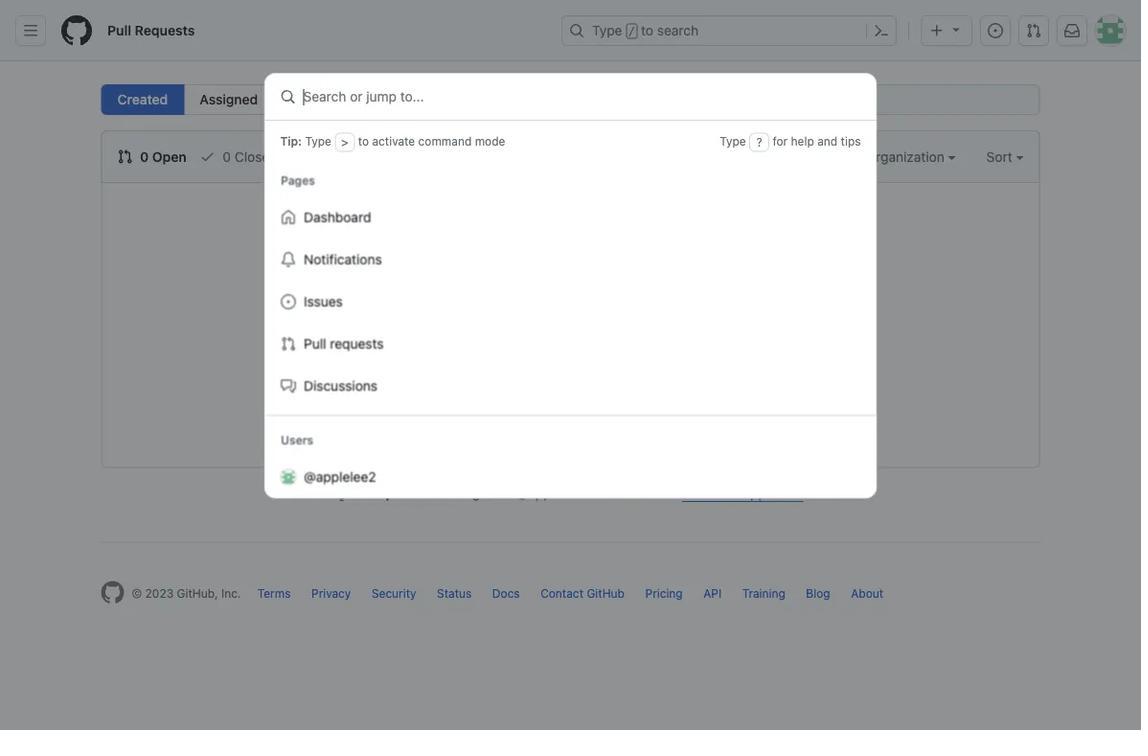 Task type: vqa. For each thing, say whether or not it's contained in the screenshot.
0
yes



Task type: locate. For each thing, give the bounding box(es) containing it.
1 horizontal spatial type
[[592, 23, 622, 38]]

type left /
[[592, 23, 622, 38]]

0 vertical spatial requests
[[437, 91, 493, 107]]

activate
[[372, 134, 415, 148]]

command palette image
[[874, 23, 889, 38]]

1 horizontal spatial git pull request image
[[1026, 23, 1041, 38]]

git pull request image right issue opened image
[[1026, 23, 1041, 38]]

0 right git pull request icon
[[140, 149, 149, 164]]

homepage image left pull requests
[[61, 15, 92, 46]]

review requests link
[[372, 84, 509, 115]]

Command palette input text field
[[303, 83, 857, 111]]

training
[[742, 587, 785, 600]]

tip:
[[280, 134, 302, 148]]

discussions
[[303, 378, 377, 393]]

tip: type > to activate command mode
[[280, 134, 505, 149]]

1 horizontal spatial to
[[641, 23, 653, 38]]

0 horizontal spatial requests
[[329, 335, 383, 351]]

0 horizontal spatial to
[[358, 134, 369, 148]]

1 vertical spatial requests
[[329, 335, 383, 351]]

1 vertical spatial to
[[358, 134, 369, 148]]

homepage image left ©
[[101, 581, 124, 604]]

pull inside pages results list box
[[303, 335, 326, 351]]

@applelee2 up light bulb image
[[303, 469, 376, 484]]

bell image
[[280, 252, 296, 267]]

git pull request image
[[117, 149, 133, 164]]

pull left requests
[[107, 23, 131, 38]]

privacy
[[311, 587, 351, 600]]

requests
[[135, 23, 195, 38]]

0 open
[[137, 149, 187, 164]]

triangle down image
[[949, 22, 964, 37]]

0 horizontal spatial pull
[[107, 23, 131, 38]]

type inside type ? for help and tips
[[720, 134, 746, 148]]

type
[[592, 23, 622, 38], [305, 134, 331, 148], [720, 134, 746, 148]]

0 horizontal spatial git pull request image
[[280, 336, 296, 351]]

to right /
[[641, 23, 653, 38]]

requests
[[437, 91, 493, 107], [329, 335, 383, 351]]

© 2023 github, inc.
[[132, 587, 241, 600]]

1 vertical spatial git pull request image
[[280, 336, 296, 351]]

1 horizontal spatial 0
[[223, 149, 231, 164]]

0 horizontal spatial @applelee2
[[303, 469, 376, 484]]

2 horizontal spatial type
[[720, 134, 746, 148]]

privacy link
[[311, 587, 351, 600]]

1 horizontal spatial pull
[[303, 335, 326, 351]]

/
[[628, 25, 635, 38]]

0 inside "link"
[[223, 149, 231, 164]]

>
[[341, 136, 348, 149]]

organization button
[[866, 147, 956, 167]]

notifications link
[[273, 238, 869, 280]]

git pull request image
[[1026, 23, 1041, 38], [280, 336, 296, 351]]

type left >
[[305, 134, 331, 148]]

homepage image
[[61, 15, 92, 46], [101, 581, 124, 604]]

tips
[[841, 134, 861, 148]]

pull requests element
[[101, 84, 509, 115]]

about
[[851, 587, 883, 600]]

mentioned
[[290, 91, 357, 107]]

requests inside "element"
[[437, 91, 493, 107]]

search image
[[280, 89, 296, 105]]

0 right check icon
[[223, 149, 231, 164]]

discussions link
[[273, 365, 869, 407]]

pull
[[107, 23, 131, 38], [303, 335, 326, 351]]

to right >
[[358, 134, 369, 148]]

pull requests
[[303, 335, 383, 351]]

terms
[[258, 587, 291, 600]]

issues link
[[273, 280, 869, 322]]

to
[[641, 23, 653, 38], [358, 134, 369, 148]]

requests up discussions
[[329, 335, 383, 351]]

requests up command
[[437, 91, 493, 107]]

1 vertical spatial pull
[[303, 335, 326, 351]]

0
[[140, 149, 149, 164], [223, 149, 231, 164]]

for
[[773, 134, 788, 148]]

comment discussion image
[[280, 378, 296, 393]]

0 vertical spatial git pull request image
[[1026, 23, 1041, 38]]

requests inside pages results list box
[[329, 335, 383, 351]]

0 vertical spatial pull
[[107, 23, 131, 38]]

closed
[[235, 149, 278, 164]]

contact
[[541, 587, 584, 600]]

type left ?
[[720, 134, 746, 148]]

0 vertical spatial @applelee2
[[303, 469, 376, 484]]

git pull request image down issue opened icon
[[280, 336, 296, 351]]

@applelee2 right the get
[[516, 485, 589, 501]]

0 horizontal spatial type
[[305, 134, 331, 148]]

1 horizontal spatial @applelee2
[[516, 485, 589, 501]]

inc.
[[221, 587, 241, 600]]

security
[[372, 587, 416, 600]]

pull down issues
[[303, 335, 326, 351]]

visibility
[[772, 149, 827, 164]]

issues
[[303, 293, 342, 309]]

2 0 from the left
[[223, 149, 231, 164]]

docs
[[492, 587, 520, 600]]

status
[[437, 587, 472, 600]]

github
[[587, 587, 625, 600]]

command
[[418, 134, 472, 148]]

footer containing © 2023 github, inc.
[[86, 542, 1055, 652]]

pull requests
[[107, 23, 195, 38]]

blog link
[[806, 587, 830, 600]]

0 vertical spatial to
[[641, 23, 653, 38]]

@applelee2
[[303, 469, 376, 484], [516, 485, 589, 501]]

1 horizontal spatial requests
[[437, 91, 493, 107]]

light bulb image
[[334, 486, 349, 501]]

training link
[[742, 587, 785, 600]]

pricing
[[645, 587, 683, 600]]

contact github
[[541, 587, 625, 600]]

mentioned link
[[273, 84, 373, 115]]

pull requests link
[[273, 322, 869, 365]]

Issues search field
[[524, 84, 1040, 115]]

0 vertical spatial homepage image
[[61, 15, 92, 46]]

footer
[[86, 542, 1055, 652]]

1 vertical spatial homepage image
[[101, 581, 124, 604]]

0 horizontal spatial 0
[[140, 149, 149, 164]]

mentions:applelee2
[[682, 485, 803, 501]]

check image
[[200, 149, 215, 164]]

1 0 from the left
[[140, 149, 149, 164]]

sort
[[986, 149, 1012, 164]]



Task type: describe. For each thing, give the bounding box(es) containing it.
github,
[[177, 587, 218, 600]]

git pull request image inside pull requests link
[[280, 336, 296, 351]]

type ? for help and tips
[[720, 134, 861, 149]]

protip! ears burning? get @applelee2 mentions with mentions:applelee2 .
[[353, 485, 807, 501]]

0 open link
[[117, 147, 187, 167]]

assigned
[[200, 91, 258, 107]]

pages
[[280, 173, 315, 186]]

get
[[490, 485, 512, 501]]

0 for open
[[140, 149, 149, 164]]

and
[[817, 134, 838, 148]]

open
[[152, 149, 187, 164]]

1 horizontal spatial homepage image
[[101, 581, 124, 604]]

requests for review requests
[[437, 91, 493, 107]]

0 closed
[[219, 149, 278, 164]]

type / to search
[[592, 23, 699, 38]]

users
[[280, 433, 313, 446]]

status link
[[437, 587, 472, 600]]

?
[[756, 136, 762, 149]]

about link
[[851, 587, 883, 600]]

organization
[[866, 149, 948, 164]]

issue opened image
[[280, 294, 296, 309]]

api
[[703, 587, 722, 600]]

dashboard
[[303, 209, 371, 225]]

issue opened image
[[988, 23, 1003, 38]]

sort button
[[986, 147, 1024, 167]]

type for for help and tips
[[720, 134, 746, 148]]

pull for pull requests
[[303, 335, 326, 351]]

burning?
[[432, 485, 487, 501]]

@applelee2 link
[[273, 456, 869, 498]]

type for to search
[[592, 23, 622, 38]]

2023
[[145, 587, 174, 600]]

review requests
[[389, 91, 493, 107]]

search
[[657, 23, 699, 38]]

api link
[[703, 587, 722, 600]]

visibility button
[[772, 147, 835, 167]]

home image
[[280, 209, 296, 225]]

docs link
[[492, 587, 520, 600]]

0 for closed
[[223, 149, 231, 164]]

assigned link
[[183, 84, 274, 115]]

with
[[653, 485, 679, 501]]

type inside tip: type > to activate command mode
[[305, 134, 331, 148]]

@applelee2 image
[[280, 469, 296, 484]]

mentions
[[592, 485, 649, 501]]

dashboard link
[[273, 196, 869, 238]]

notifications image
[[1064, 23, 1080, 38]]

pull for pull requests
[[107, 23, 131, 38]]

to inside tip: type > to activate command mode
[[358, 134, 369, 148]]

protip!
[[353, 485, 398, 501]]

mode
[[475, 134, 505, 148]]

1 vertical spatial @applelee2
[[516, 485, 589, 501]]

blog
[[806, 587, 830, 600]]

contact github link
[[541, 587, 625, 600]]

0 closed link
[[200, 147, 278, 167]]

Search all issues text field
[[524, 84, 1040, 115]]

notifications
[[303, 251, 381, 267]]

terms link
[[258, 587, 291, 600]]

security link
[[372, 587, 416, 600]]

pages results list box
[[265, 196, 876, 407]]

pricing link
[[645, 587, 683, 600]]

0 horizontal spatial homepage image
[[61, 15, 92, 46]]

©
[[132, 587, 142, 600]]

mentions:applelee2 link
[[682, 485, 803, 501]]

requests for pull requests
[[329, 335, 383, 351]]

ears
[[402, 485, 429, 501]]

plus image
[[929, 23, 945, 38]]

.
[[803, 485, 807, 501]]

review
[[389, 91, 434, 107]]

help
[[791, 134, 814, 148]]



